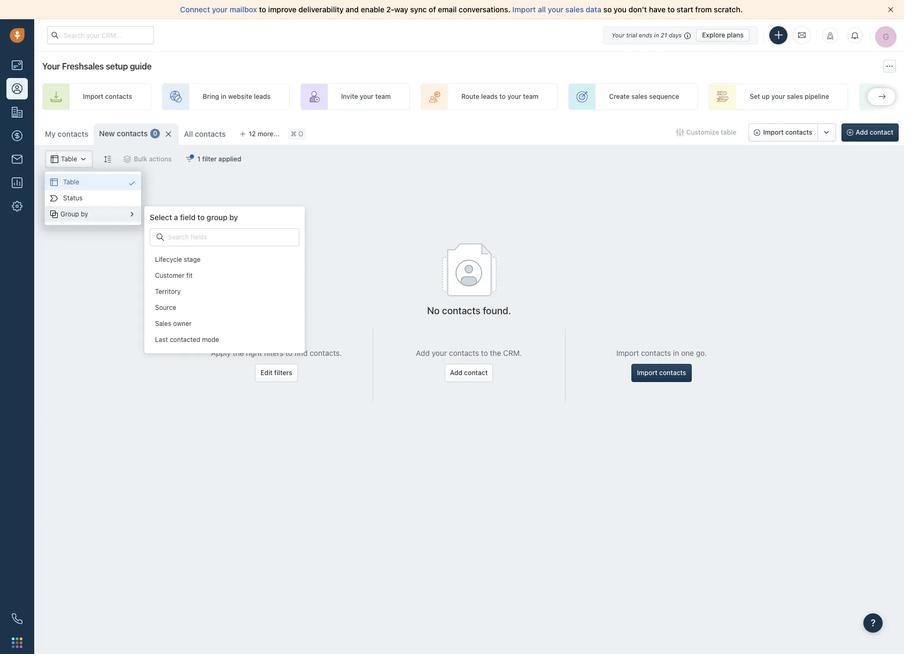 Task type: describe. For each thing, give the bounding box(es) containing it.
so
[[603, 5, 612, 14]]

source
[[155, 304, 176, 312]]

select a field to group by menu
[[45, 172, 305, 353]]

enable
[[361, 5, 384, 14]]

send email image
[[798, 31, 806, 40]]

container_wx8msf4aqz5i3rn1 image up group by menu item
[[128, 180, 136, 187]]

Search fields field
[[167, 232, 240, 243]]

select
[[150, 213, 172, 222]]

mode
[[202, 336, 219, 344]]

table
[[63, 178, 79, 186]]

have
[[649, 5, 666, 14]]

all
[[538, 5, 546, 14]]

mailbox
[[230, 5, 257, 14]]

connect your mailbox link
[[180, 5, 259, 14]]

container_wx8msf4aqz5i3rn1 image left table
[[50, 179, 58, 186]]

import
[[512, 5, 536, 14]]

email
[[438, 5, 457, 14]]

lifecycle
[[155, 256, 182, 264]]

lifecycle stage
[[155, 256, 201, 264]]

territory
[[155, 288, 181, 296]]

conversations.
[[459, 5, 510, 14]]

connect your mailbox to improve deliverability and enable 2-way sync of email conversations. import all your sales data so you don't have to start from scratch.
[[180, 5, 743, 14]]

sales
[[566, 5, 584, 14]]

freshworks switcher image
[[12, 638, 22, 648]]

select a field to group by
[[150, 213, 238, 222]]

deliverability
[[298, 5, 344, 14]]

and
[[346, 5, 359, 14]]

field
[[180, 213, 196, 222]]

start
[[677, 5, 693, 14]]

shade muted image
[[682, 31, 691, 39]]

last
[[155, 336, 168, 344]]

to for by
[[197, 213, 205, 222]]

phone image
[[6, 608, 28, 630]]

you
[[614, 5, 627, 14]]

group by menu item
[[45, 206, 141, 222]]

group
[[60, 210, 79, 218]]

container_wx8msf4aqz5i3rn1 image for group by
[[50, 195, 58, 202]]

improve
[[268, 5, 297, 14]]

explore plans link
[[696, 29, 750, 41]]

sales
[[155, 320, 171, 328]]

group by
[[60, 210, 88, 218]]

2 horizontal spatial to
[[668, 5, 675, 14]]

container_wx8msf4aqz5i3rn1 image left group
[[50, 211, 58, 218]]

from
[[695, 5, 712, 14]]

way
[[394, 5, 408, 14]]

data
[[586, 5, 601, 14]]

sales owner
[[155, 320, 192, 328]]

fit
[[186, 272, 193, 280]]

Search your CRM... text field
[[47, 26, 154, 44]]

owner
[[173, 320, 192, 328]]

connect
[[180, 5, 210, 14]]

2 your from the left
[[548, 5, 564, 14]]

customer fit
[[155, 272, 193, 280]]



Task type: vqa. For each thing, say whether or not it's contained in the screenshot.
emails
no



Task type: locate. For each thing, give the bounding box(es) containing it.
a
[[174, 213, 178, 222]]

container_wx8msf4aqz5i3rn1 image down select
[[157, 234, 164, 241]]

0 horizontal spatial your
[[212, 5, 228, 14]]

1 your from the left
[[212, 5, 228, 14]]

group
[[207, 213, 227, 222]]

to right mailbox at the left
[[259, 5, 266, 14]]

status
[[63, 194, 82, 202]]

of
[[429, 5, 436, 14]]

container_wx8msf4aqz5i3rn1 image left the status
[[50, 195, 58, 202]]

to
[[259, 5, 266, 14], [668, 5, 675, 14], [197, 213, 205, 222]]

your
[[212, 5, 228, 14], [548, 5, 564, 14]]

your right all
[[548, 5, 564, 14]]

sync
[[410, 5, 427, 14]]

to right field
[[197, 213, 205, 222]]

container_wx8msf4aqz5i3rn1 image
[[50, 179, 58, 186], [128, 180, 136, 187], [50, 211, 58, 218], [128, 211, 136, 218]]

0 vertical spatial container_wx8msf4aqz5i3rn1 image
[[50, 195, 58, 202]]

customer
[[155, 272, 184, 280]]

plans
[[727, 31, 744, 39]]

to for deliverability
[[259, 5, 266, 14]]

explore plans
[[702, 31, 744, 39]]

1 horizontal spatial your
[[548, 5, 564, 14]]

1 vertical spatial container_wx8msf4aqz5i3rn1 image
[[157, 234, 164, 241]]

don't
[[629, 5, 647, 14]]

stage
[[184, 256, 201, 264]]

0 horizontal spatial container_wx8msf4aqz5i3rn1 image
[[50, 195, 58, 202]]

1 horizontal spatial container_wx8msf4aqz5i3rn1 image
[[157, 234, 164, 241]]

last contacted mode
[[155, 336, 219, 344]]

container_wx8msf4aqz5i3rn1 image left select
[[128, 211, 136, 218]]

your left mailbox at the left
[[212, 5, 228, 14]]

to left start
[[668, 5, 675, 14]]

explore
[[702, 31, 725, 39]]

container_wx8msf4aqz5i3rn1 image
[[50, 195, 58, 202], [157, 234, 164, 241]]

container_wx8msf4aqz5i3rn1 image for customer fit
[[157, 234, 164, 241]]

1 horizontal spatial to
[[259, 5, 266, 14]]

0 horizontal spatial to
[[197, 213, 205, 222]]

0 horizontal spatial by
[[81, 210, 88, 218]]

import all your sales data link
[[512, 5, 603, 14]]

scratch.
[[714, 5, 743, 14]]

1 horizontal spatial by
[[229, 213, 238, 222]]

contacted
[[170, 336, 200, 344]]

to inside menu
[[197, 213, 205, 222]]

2-
[[386, 5, 394, 14]]

by inside menu item
[[81, 210, 88, 218]]

by
[[81, 210, 88, 218], [229, 213, 238, 222]]



